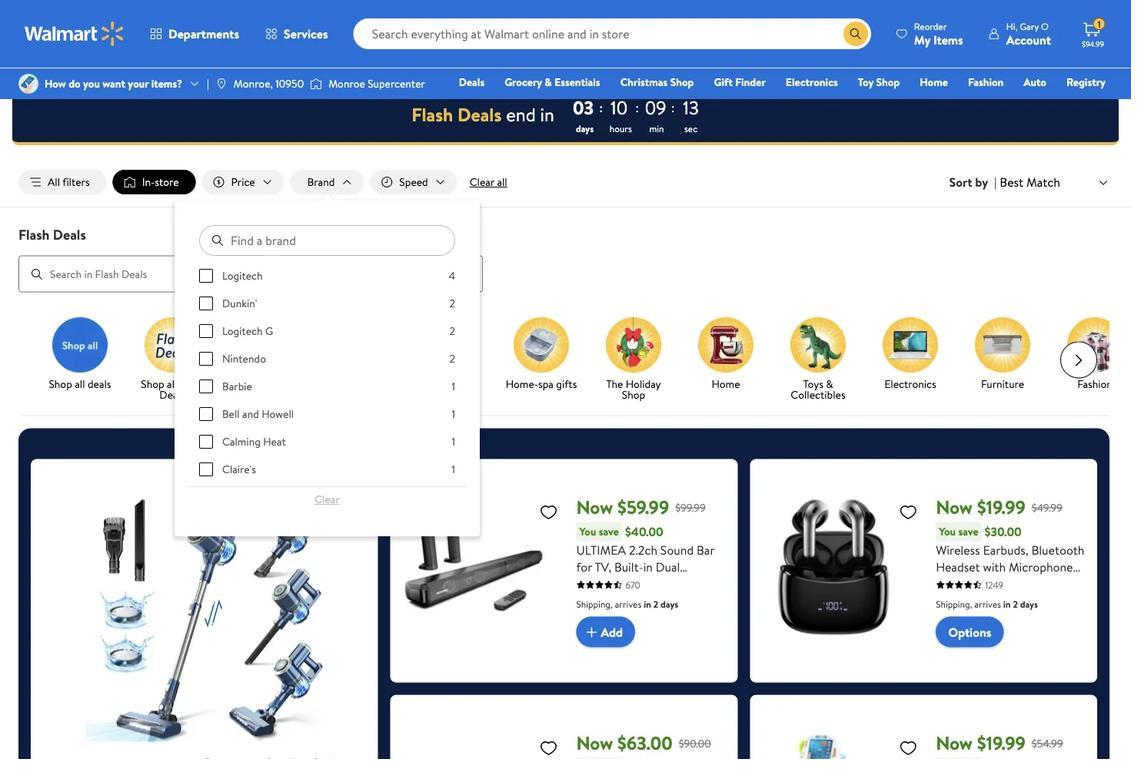 Task type: locate. For each thing, give the bounding box(es) containing it.
shipping, arrives in 2 days for $59.99
[[577, 598, 679, 611]]

0 vertical spatial for
[[577, 559, 592, 576]]

barbie
[[222, 379, 252, 394]]

deals up howell
[[275, 377, 300, 392]]

0 horizontal spatial all
[[75, 377, 85, 392]]

0 horizontal spatial 13
[[683, 95, 699, 120]]

1 horizontal spatial  image
[[215, 78, 228, 90]]

shop all deals link
[[40, 317, 120, 393]]

1 horizontal spatial arrives
[[975, 598, 1001, 611]]

1 vertical spatial home
[[712, 377, 740, 392]]

shop inside the holiday shop
[[622, 387, 646, 402]]

registry one debit
[[988, 75, 1106, 111]]

now for now $19.99 $54.99
[[936, 731, 973, 757]]

you inside you save $30.00 wireless earbuds, bluetooth headset with microphone touch control , ipx7 waterproof, high-fidelity stereo earphones for sports and work， compatible with iphone 13 pro max xs xr samsung android
[[939, 525, 956, 540]]

save inside the you save $40.00 ultimea 2.2ch sound bar for tv, built-in dual subwoofer, 2 in 1 separable bluetooth 5.3 soundbar , bassmax adjustable tv surround sound bar, hdmi- arc/optical/aux home theater speakers, wall mount
[[599, 525, 619, 540]]

arrives down 1249
[[975, 598, 1001, 611]]

with up 1249
[[983, 559, 1006, 576]]

1 horizontal spatial you
[[939, 525, 956, 540]]

home link
[[913, 74, 955, 90], [686, 317, 766, 393]]

 image left "monroe,"
[[215, 78, 228, 90]]

1
[[1098, 17, 1101, 31], [452, 379, 455, 394], [452, 407, 455, 422], [452, 435, 455, 450], [452, 462, 455, 477], [661, 576, 665, 593]]

flash deals end in 3 days 10 hours 9 minutes 13 seconds element
[[412, 102, 555, 127]]

1 vertical spatial electronics link
[[871, 317, 951, 393]]

departments
[[168, 25, 239, 42]]

logitech left g at the left top of page
[[222, 324, 263, 339]]

0 horizontal spatial home
[[673, 644, 705, 660]]

Search search field
[[354, 18, 871, 49]]

add to favorites list, wireless earbuds, bluetooth headset with microphone touch control , ipx7 waterproof, high-fidelity stereo earphones for sports and work，compatible with iphone 13 pro max xs xr samsung android image
[[899, 503, 918, 522]]

1 vertical spatial 13
[[1066, 644, 1077, 660]]

best match button
[[997, 172, 1113, 192]]

save inside you save $30.00 wireless earbuds, bluetooth headset with microphone touch control , ipx7 waterproof, high-fidelity stereo earphones for sports and work， compatible with iphone 13 pro max xs xr samsung android
[[959, 525, 979, 540]]

10950
[[276, 76, 304, 91]]

2 now $19.99 group from the top
[[763, 708, 1085, 760]]

13 right the iphone
[[1066, 644, 1077, 660]]

arrives inside now $19.99 group
[[975, 598, 1001, 611]]

all down flash deals image
[[167, 377, 177, 392]]

tv,
[[595, 559, 612, 576]]

$94.99
[[1082, 38, 1105, 49]]

0 vertical spatial with
[[983, 559, 1006, 576]]

0 horizontal spatial you
[[580, 525, 596, 540]]

one
[[988, 96, 1011, 111]]

1 horizontal spatial shipping,
[[936, 598, 973, 611]]

auto
[[1024, 75, 1047, 90]]

vera
[[420, 377, 441, 392]]

1 horizontal spatial bluetooth
[[1032, 542, 1085, 559]]

monroe supercenter
[[329, 76, 425, 91]]

for inside the you save $40.00 ultimea 2.2ch sound bar for tv, built-in dual subwoofer, 2 in 1 separable bluetooth 5.3 soundbar , bassmax adjustable tv surround sound bar, hdmi- arc/optical/aux home theater speakers, wall mount
[[577, 559, 592, 576]]

items?
[[151, 76, 182, 91]]

best match
[[1000, 174, 1061, 191]]

: for 09
[[672, 99, 675, 116]]

you
[[580, 525, 596, 540], [939, 525, 956, 540]]

end
[[506, 102, 536, 127]]

dunkin'
[[222, 296, 257, 311]]

0 vertical spatial fashion link
[[961, 74, 1011, 90]]

and
[[242, 407, 259, 422], [974, 627, 993, 644]]

holiday
[[626, 377, 661, 392]]

the holiday shop image
[[606, 317, 662, 373]]

$49.99
[[1032, 501, 1063, 516]]

2 inside now $19.99 group
[[1013, 598, 1018, 611]]

4
[[449, 269, 455, 284]]

0 vertical spatial logitech
[[222, 269, 263, 284]]

you for now $19.99
[[939, 525, 956, 540]]

shop inside toy shop "link"
[[876, 75, 900, 90]]

0 vertical spatial 13
[[683, 95, 699, 120]]

 image
[[18, 74, 38, 94], [310, 76, 322, 92], [215, 78, 228, 90]]

0 vertical spatial clear
[[470, 175, 495, 190]]

bluetooth inside the you save $40.00 ultimea 2.2ch sound bar for tv, built-in dual subwoofer, 2 in 1 separable bluetooth 5.3 soundbar , bassmax adjustable tv surround sound bar, hdmi- arc/optical/aux home theater speakers, wall mount
[[577, 593, 630, 610]]

shop down flash deals image
[[141, 377, 164, 392]]

1 shipping, arrives in 2 days from the left
[[577, 598, 679, 611]]

1 horizontal spatial shipping, arrives in 2 days
[[936, 598, 1038, 611]]

2 inside the you save $40.00 ultimea 2.2ch sound bar for tv, built-in dual subwoofer, 2 in 1 separable bluetooth 5.3 soundbar , bassmax adjustable tv surround sound bar, hdmi- arc/optical/aux home theater speakers, wall mount
[[639, 576, 646, 593]]

Find a brand search field
[[199, 225, 455, 256]]

1 vertical spatial home link
[[686, 317, 766, 393]]

1 : from the left
[[600, 99, 603, 116]]

now $19.99 group
[[763, 472, 1085, 694], [763, 708, 1085, 760]]

christmas shop
[[620, 75, 694, 90]]

1 vertical spatial and
[[974, 627, 993, 644]]

1 horizontal spatial 13
[[1066, 644, 1077, 660]]

2 shipping, from the left
[[936, 598, 973, 611]]

2 horizontal spatial home
[[920, 75, 948, 90]]

home down home "image"
[[712, 377, 740, 392]]

soundbar
[[651, 593, 701, 610]]

top flash deals image
[[237, 317, 292, 373]]

1 vertical spatial with
[[1001, 644, 1024, 660]]

&
[[545, 75, 552, 90], [826, 377, 833, 392]]

0 horizontal spatial clear
[[315, 492, 340, 507]]

1 horizontal spatial |
[[995, 174, 997, 191]]

0 vertical spatial sound
[[661, 542, 694, 559]]

arrives inside now $59.99 group
[[615, 598, 642, 611]]

you up ultimea
[[580, 525, 596, 540]]

, inside you save $30.00 wireless earbuds, bluetooth headset with microphone touch control , ipx7 waterproof, high-fidelity stereo earphones for sports and work， compatible with iphone 13 pro max xs xr samsung android
[[1015, 576, 1018, 593]]

: inside the 03 : days
[[600, 99, 603, 116]]

1 horizontal spatial home
[[712, 377, 740, 392]]

essentials
[[555, 75, 600, 90]]

: right 03 at the top right of page
[[600, 99, 603, 116]]

deals down deals link
[[458, 102, 502, 127]]

arrives down 670 in the right of the page
[[615, 598, 642, 611]]

shop all flash deals
[[141, 377, 204, 402]]

1 $19.99 from the top
[[977, 495, 1026, 521]]

0 horizontal spatial for
[[577, 559, 592, 576]]

now $63.00 group
[[403, 708, 726, 760]]

bluetooth up "ipx7"
[[1032, 542, 1085, 559]]

 image for monroe, 10950
[[215, 78, 228, 90]]

1 vertical spatial fashion
[[1078, 377, 1113, 392]]

now right add to favorites list, vera bradley women's performance twill triple compartment crossbody bag immersed blooms icon
[[577, 731, 613, 757]]

1 shipping, from the left
[[577, 598, 613, 611]]

1 save from the left
[[599, 525, 619, 540]]

wireless
[[936, 542, 980, 559]]

shipping, down touch
[[936, 598, 973, 611]]

& right toys
[[826, 377, 833, 392]]

shipping, arrives in 2 days for $19.99
[[936, 598, 1038, 611]]

shipping, for now $19.99
[[936, 598, 973, 611]]

now for now $59.99 $99.99
[[577, 495, 613, 521]]

fashion down fashion image
[[1078, 377, 1113, 392]]

gary
[[1020, 20, 1039, 33]]

0 horizontal spatial ,
[[704, 593, 707, 610]]

and right "bell"
[[242, 407, 259, 422]]

flash down the supercenter
[[412, 102, 453, 127]]

grocery
[[505, 75, 542, 90]]

$19.99 up $30.00
[[977, 495, 1026, 521]]

shipping, down subwoofer,
[[577, 598, 613, 611]]

brand button
[[291, 170, 364, 195]]

0 horizontal spatial shipping, arrives in 2 days
[[577, 598, 679, 611]]

0 horizontal spatial bluetooth
[[577, 593, 630, 610]]

deals inside 'shop all flash deals'
[[159, 387, 185, 402]]

registry
[[1067, 75, 1106, 90]]

shipping, arrives in 2 days inside now $59.99 group
[[577, 598, 679, 611]]

logitech up dunkin' in the top of the page
[[222, 269, 263, 284]]

and right sports at the right bottom of the page
[[974, 627, 993, 644]]

grocery & essentials link
[[498, 74, 607, 90]]

furniture link
[[963, 317, 1043, 393]]

0 horizontal spatial shipping,
[[577, 598, 613, 611]]

days
[[576, 122, 594, 135], [661, 598, 679, 611], [1020, 598, 1038, 611]]

monroe, 10950
[[234, 76, 304, 91]]

all inside 'shop all flash deals'
[[167, 377, 177, 392]]

wall
[[673, 660, 696, 677]]

0 vertical spatial fashion
[[968, 75, 1004, 90]]

 image left how
[[18, 74, 38, 94]]

shop right toy
[[876, 75, 900, 90]]

flash down flash deals image
[[180, 377, 204, 392]]

deals down flash deals image
[[159, 387, 185, 402]]

: right 10
[[636, 99, 639, 116]]

clear inside sort and filter section 'element'
[[470, 175, 495, 190]]

arrives for $19.99
[[975, 598, 1001, 611]]

how do you want your items?
[[45, 76, 182, 91]]

shipping, arrives in 2 days down 1249
[[936, 598, 1038, 611]]

0 vertical spatial &
[[545, 75, 552, 90]]

all for shop all deals
[[75, 377, 85, 392]]

$59.99
[[618, 495, 669, 521]]

| right by
[[995, 174, 997, 191]]

days down "ipx7"
[[1020, 598, 1038, 611]]

0 vertical spatial electronics link
[[779, 74, 845, 90]]

save up ultimea
[[599, 525, 619, 540]]

0 vertical spatial $19.99
[[977, 495, 1026, 521]]

03 : days
[[573, 95, 603, 135]]

match
[[1027, 174, 1061, 191]]

13
[[683, 95, 699, 120], [1066, 644, 1077, 660]]

vera bradley
[[420, 377, 479, 392]]

all left deals
[[75, 377, 85, 392]]

1 vertical spatial logitech
[[222, 324, 263, 339]]

1 you from the left
[[580, 525, 596, 540]]

now up wireless
[[936, 495, 973, 521]]

flash inside timer
[[412, 102, 453, 127]]

3 : from the left
[[672, 99, 675, 116]]

0 vertical spatial electronics
[[786, 75, 838, 90]]

for left tv,
[[577, 559, 592, 576]]

electronics left toy
[[786, 75, 838, 90]]

1 vertical spatial for
[[1033, 610, 1049, 627]]

now
[[577, 495, 613, 521], [936, 495, 973, 521], [577, 731, 613, 757], [936, 731, 973, 757]]

1 horizontal spatial days
[[661, 598, 679, 611]]

| right items?
[[207, 76, 209, 91]]

deals down all filters
[[53, 225, 86, 244]]

now up ultimea
[[577, 495, 613, 521]]

0 horizontal spatial fashion
[[968, 75, 1004, 90]]

you up wireless
[[939, 525, 956, 540]]

1 horizontal spatial home link
[[913, 74, 955, 90]]

shop left deals
[[49, 377, 72, 392]]

0 vertical spatial home link
[[913, 74, 955, 90]]

days inside now $59.99 group
[[661, 598, 679, 611]]

now $19.99 $54.99
[[936, 731, 1063, 757]]

all
[[497, 175, 507, 190], [75, 377, 85, 392], [167, 377, 177, 392]]

1 horizontal spatial for
[[1033, 610, 1049, 627]]

shop inside shop all deals link
[[49, 377, 72, 392]]

touch
[[936, 576, 968, 593]]

1 horizontal spatial clear
[[470, 175, 495, 190]]

Search in Flash Deals search field
[[18, 256, 483, 293]]

bar,
[[665, 627, 685, 644]]

0 horizontal spatial home link
[[686, 317, 766, 393]]

2 horizontal spatial :
[[672, 99, 675, 116]]

arc/optical/aux
[[577, 644, 670, 660]]

2 vertical spatial home
[[673, 644, 705, 660]]

0 horizontal spatial :
[[600, 99, 603, 116]]

2 logitech from the top
[[222, 324, 263, 339]]

home image
[[698, 317, 754, 373]]

1 vertical spatial fashion link
[[1055, 317, 1132, 393]]

0 horizontal spatial electronics link
[[779, 74, 845, 90]]

claire's
[[222, 462, 256, 477]]

dual
[[656, 559, 680, 576]]

toys & collectibles image
[[791, 317, 846, 373]]

1 horizontal spatial :
[[636, 99, 639, 116]]

for up the iphone
[[1033, 610, 1049, 627]]

adjustable
[[625, 610, 680, 627]]

and inside you save $30.00 wireless earbuds, bluetooth headset with microphone touch control , ipx7 waterproof, high-fidelity stereo earphones for sports and work， compatible with iphone 13 pro max xs xr samsung android
[[974, 627, 993, 644]]

timer containing 03
[[12, 87, 1119, 145]]

sort and filter section element
[[0, 158, 1132, 207]]

$19.99
[[977, 495, 1026, 521], [977, 731, 1026, 757]]

,
[[1015, 576, 1018, 593], [704, 593, 707, 610]]

0 vertical spatial bluetooth
[[1032, 542, 1085, 559]]

now for now $63.00 $90.00
[[577, 731, 613, 757]]

1 inside the you save $40.00 ultimea 2.2ch sound bar for tv, built-in dual subwoofer, 2 in 1 separable bluetooth 5.3 soundbar , bassmax adjustable tv surround sound bar, hdmi- arc/optical/aux home theater speakers, wall mount
[[661, 576, 665, 593]]

days inside the 03 : days
[[576, 122, 594, 135]]

all inside button
[[497, 175, 507, 190]]

1 vertical spatial |
[[995, 174, 997, 191]]

0 horizontal spatial |
[[207, 76, 209, 91]]

: inside 09 : min
[[672, 99, 675, 116]]

$19.99 for now $19.99 $54.99
[[977, 731, 1026, 757]]

timer
[[12, 87, 1119, 145]]

best
[[1000, 174, 1024, 191]]

2 arrives from the left
[[975, 598, 1001, 611]]

add to favorites list, vera bradley women's performance twill triple compartment crossbody bag immersed blooms image
[[540, 739, 558, 758]]

1 now $19.99 group from the top
[[763, 472, 1085, 694]]

days down 03 at the top right of page
[[576, 122, 594, 135]]

2 you from the left
[[939, 525, 956, 540]]

add to cart image
[[583, 624, 601, 642]]

you inside the you save $40.00 ultimea 2.2ch sound bar for tv, built-in dual subwoofer, 2 in 1 separable bluetooth 5.3 soundbar , bassmax adjustable tv surround sound bar, hdmi- arc/optical/aux home theater speakers, wall mount
[[580, 525, 596, 540]]

search icon image
[[850, 28, 862, 40]]

0 horizontal spatial arrives
[[615, 598, 642, 611]]

all down end
[[497, 175, 507, 190]]

with right the 'xs'
[[1001, 644, 1024, 660]]

ipx7
[[1021, 576, 1044, 593]]

None checkbox
[[199, 269, 213, 283], [199, 297, 213, 311], [199, 325, 213, 339], [199, 352, 213, 366], [199, 380, 213, 394], [199, 408, 213, 422], [199, 463, 213, 477], [199, 269, 213, 283], [199, 297, 213, 311], [199, 325, 213, 339], [199, 352, 213, 366], [199, 380, 213, 394], [199, 408, 213, 422], [199, 463, 213, 477]]

fashion up one on the right
[[968, 75, 1004, 90]]

bluetooth
[[1032, 542, 1085, 559], [577, 593, 630, 610]]

1 horizontal spatial ,
[[1015, 576, 1018, 593]]

, left "ipx7"
[[1015, 576, 1018, 593]]

do
[[69, 76, 81, 91]]

1 vertical spatial bluetooth
[[577, 593, 630, 610]]

shop down the holiday shop image at the top
[[622, 387, 646, 402]]

fashion
[[968, 75, 1004, 90], [1078, 377, 1113, 392]]

0 horizontal spatial &
[[545, 75, 552, 90]]

2
[[450, 296, 455, 311], [450, 324, 455, 339], [450, 352, 455, 367], [639, 576, 646, 593], [654, 598, 659, 611], [1013, 598, 1018, 611]]

& for grocery
[[545, 75, 552, 90]]

0 horizontal spatial electronics
[[786, 75, 838, 90]]

1 horizontal spatial and
[[974, 627, 993, 644]]

electronics down electronics 'image'
[[885, 377, 937, 392]]

1 for calming heat
[[452, 435, 455, 450]]

1 vertical spatial electronics
[[885, 377, 937, 392]]

 image right 10950
[[310, 76, 322, 92]]

the holiday shop
[[606, 377, 661, 402]]

1 vertical spatial &
[[826, 377, 833, 392]]

deals
[[459, 75, 485, 90], [458, 102, 502, 127], [53, 225, 86, 244], [275, 377, 300, 392], [159, 387, 185, 402]]

2 horizontal spatial all
[[497, 175, 507, 190]]

0 horizontal spatial save
[[599, 525, 619, 540]]

add to favorites list, ultimea 2.2ch sound bar for tv, built-in dual subwoofer, 2 in 1 separable bluetooth 5.3 soundbar , bassmax adjustable tv surround sound bar, hdmi-arc/optical/aux home theater speakers, wall mount image
[[540, 503, 558, 522]]

home down tv
[[673, 644, 705, 660]]

& inside toys & collectibles
[[826, 377, 833, 392]]

shipping, arrives in 2 days down 670 in the right of the page
[[577, 598, 679, 611]]

save up wireless
[[959, 525, 979, 540]]

days left tv
[[661, 598, 679, 611]]

home link for fashion link to the left
[[913, 74, 955, 90]]

2 horizontal spatial days
[[1020, 598, 1038, 611]]

0 vertical spatial now $19.99 group
[[763, 472, 1085, 694]]

1 horizontal spatial fashion link
[[1055, 317, 1132, 393]]

1 vertical spatial sound
[[628, 627, 662, 644]]

clear all button
[[464, 170, 514, 195]]

1 vertical spatial clear
[[315, 492, 340, 507]]

price button
[[202, 170, 284, 195]]

0 vertical spatial and
[[242, 407, 259, 422]]

1 horizontal spatial all
[[167, 377, 177, 392]]

vera bradley image
[[422, 317, 477, 373]]

max
[[958, 660, 980, 677]]

electronics link
[[779, 74, 845, 90], [871, 317, 951, 393]]

670
[[626, 579, 641, 592]]

1 horizontal spatial electronics
[[885, 377, 937, 392]]

1 vertical spatial $19.99
[[977, 731, 1026, 757]]

shipping, inside now $59.99 group
[[577, 598, 613, 611]]

you for now $59.99
[[580, 525, 596, 540]]

collectibles
[[791, 387, 846, 402]]

group
[[199, 269, 455, 760], [43, 472, 366, 760]]

microphone
[[1009, 559, 1073, 576]]

: right the 09 on the right top
[[672, 99, 675, 116]]

monroe
[[329, 76, 365, 91]]

1 horizontal spatial &
[[826, 377, 833, 392]]

in
[[540, 102, 555, 127], [644, 559, 653, 576], [649, 576, 658, 593], [644, 598, 651, 611], [1004, 598, 1011, 611]]

$99.99
[[675, 501, 706, 516]]

you
[[83, 76, 100, 91]]

headset
[[936, 559, 980, 576]]

the holiday shop link
[[594, 317, 674, 404]]

flash deals image
[[145, 317, 200, 373]]

13 up sec
[[683, 95, 699, 120]]

1 horizontal spatial fashion
[[1078, 377, 1113, 392]]

shop up 13 sec
[[671, 75, 694, 90]]

2 horizontal spatial  image
[[310, 76, 322, 92]]

top flash deals
[[229, 377, 300, 392]]

in-store
[[142, 175, 179, 190]]

clear
[[470, 175, 495, 190], [315, 492, 340, 507]]

all for shop all flash deals
[[167, 377, 177, 392]]

2 shipping, arrives in 2 days from the left
[[936, 598, 1038, 611]]

fashion link
[[961, 74, 1011, 90], [1055, 317, 1132, 393]]

shipping, arrives in 2 days inside now $19.99 group
[[936, 598, 1038, 611]]

flash up search image
[[18, 225, 50, 244]]

0 horizontal spatial  image
[[18, 74, 38, 94]]

1 arrives from the left
[[615, 598, 642, 611]]

for inside you save $30.00 wireless earbuds, bluetooth headset with microphone touch control , ipx7 waterproof, high-fidelity stereo earphones for sports and work， compatible with iphone 13 pro max xs xr samsung android
[[1033, 610, 1049, 627]]

clear for clear all
[[470, 175, 495, 190]]

0 horizontal spatial days
[[576, 122, 594, 135]]

2 save from the left
[[959, 525, 979, 540]]

now right add to favorites list, best choice products play doctor kit for kids, pretend medical station set with carrying case, mobile cart - blue image
[[936, 731, 973, 757]]

calming
[[222, 435, 261, 450]]

1 vertical spatial now $19.99 group
[[763, 708, 1085, 760]]

clear for clear
[[315, 492, 340, 507]]

& right grocery
[[545, 75, 552, 90]]

now $59.99 group
[[403, 472, 726, 694]]

bluetooth up add button
[[577, 593, 630, 610]]

$19.99 left $54.99 on the bottom
[[977, 731, 1026, 757]]

heat
[[263, 435, 286, 450]]

None checkbox
[[199, 435, 213, 449]]

home down my
[[920, 75, 948, 90]]

for
[[577, 559, 592, 576], [1033, 610, 1049, 627]]

how
[[45, 76, 66, 91]]

09
[[645, 95, 667, 120]]

your
[[128, 76, 149, 91]]

, right tv
[[704, 593, 707, 610]]

shop
[[671, 75, 694, 90], [876, 75, 900, 90], [49, 377, 72, 392], [141, 377, 164, 392], [622, 387, 646, 402]]

sound left the bar,
[[628, 627, 662, 644]]

deals
[[88, 377, 111, 392]]

sound left bar
[[661, 542, 694, 559]]

1 horizontal spatial save
[[959, 525, 979, 540]]

1 logitech from the top
[[222, 269, 263, 284]]

 image for how do you want your items?
[[18, 74, 38, 94]]

2 $19.99 from the top
[[977, 731, 1026, 757]]



Task type: describe. For each thing, give the bounding box(es) containing it.
now $19.99 $49.99
[[936, 495, 1063, 521]]

all for clear all
[[497, 175, 507, 190]]

bell and howell
[[222, 407, 294, 422]]

bassmax
[[577, 610, 622, 627]]

iphone
[[1027, 644, 1063, 660]]

toys & collectibles link
[[778, 317, 858, 404]]

spa
[[538, 377, 554, 392]]

home-
[[506, 377, 538, 392]]

nintendo
[[222, 352, 266, 367]]

13 inside timer
[[683, 95, 699, 120]]

$54.99
[[1032, 737, 1063, 752]]

arrives for $59.99
[[615, 598, 642, 611]]

shop all flash deals link
[[132, 317, 212, 404]]

shop inside "christmas shop" link
[[671, 75, 694, 90]]

deals up flash deals end in
[[459, 75, 485, 90]]

1 for bell and howell
[[452, 407, 455, 422]]

home inside the you save $40.00 ultimea 2.2ch sound bar for tv, built-in dual subwoofer, 2 in 1 separable bluetooth 5.3 soundbar , bassmax adjustable tv surround sound bar, hdmi- arc/optical/aux home theater speakers, wall mount
[[673, 644, 705, 660]]

shop all image
[[52, 317, 108, 373]]

reorder
[[914, 20, 947, 33]]

o
[[1041, 20, 1049, 33]]

services button
[[252, 15, 341, 52]]

$90.00
[[679, 737, 711, 752]]

supercenter
[[368, 76, 425, 91]]

high-
[[1004, 593, 1034, 610]]

hi, gary o account
[[1007, 20, 1052, 48]]

compatible
[[936, 644, 998, 660]]

walmart+ link
[[1053, 95, 1113, 112]]

$19.99 for now $19.99 $49.99
[[977, 495, 1026, 521]]

filters
[[62, 175, 90, 190]]

logitech for logitech
[[222, 269, 263, 284]]

flash deals
[[18, 225, 86, 244]]

auto link
[[1017, 74, 1054, 90]]

toy
[[858, 75, 874, 90]]

control
[[971, 576, 1012, 593]]

0 vertical spatial |
[[207, 76, 209, 91]]

in-store button
[[113, 170, 196, 195]]

flash inside 'shop all flash deals'
[[180, 377, 204, 392]]

add to favorites list, best choice products play doctor kit for kids, pretend medical station set with carrying case, mobile cart - blue image
[[899, 739, 918, 758]]

5.3
[[633, 593, 648, 610]]

furniture image
[[975, 317, 1031, 373]]

walmart image
[[25, 22, 125, 46]]

: for 03
[[600, 99, 603, 116]]

in-
[[142, 175, 155, 190]]

13 inside you save $30.00 wireless earbuds, bluetooth headset with microphone touch control , ipx7 waterproof, high-fidelity stereo earphones for sports and work， compatible with iphone 13 pro max xs xr samsung android
[[1066, 644, 1077, 660]]

shop inside 'shop all flash deals'
[[141, 377, 164, 392]]

by
[[976, 174, 988, 191]]

home-spa gifts image
[[514, 317, 569, 373]]

group containing logitech
[[199, 269, 455, 760]]

days for now $59.99
[[661, 598, 679, 611]]

flash inside search box
[[18, 225, 50, 244]]

finder
[[736, 75, 766, 90]]

03
[[573, 95, 594, 120]]

want
[[103, 76, 125, 91]]

search image
[[31, 268, 43, 281]]

$40.00
[[625, 524, 664, 541]]

bar
[[697, 542, 715, 559]]

sports
[[936, 627, 971, 644]]

days for now $19.99
[[1020, 598, 1038, 611]]

all filters button
[[18, 170, 107, 195]]

bradley
[[444, 377, 479, 392]]

howell
[[262, 407, 294, 422]]

1 for barbie
[[452, 379, 455, 394]]

| inside sort and filter section 'element'
[[995, 174, 997, 191]]

speakers,
[[620, 660, 671, 677]]

next slide for chipmodulewithimages list image
[[1061, 342, 1098, 379]]

you save $30.00 wireless earbuds, bluetooth headset with microphone touch control , ipx7 waterproof, high-fidelity stereo earphones for sports and work， compatible with iphone 13 pro max xs xr samsung android
[[936, 524, 1085, 694]]

the
[[606, 377, 623, 392]]

sec
[[685, 122, 698, 135]]

1 horizontal spatial electronics link
[[871, 317, 951, 393]]

deals link
[[452, 74, 492, 90]]

2.2ch
[[629, 542, 658, 559]]

1 for claire's
[[452, 462, 455, 477]]

theater
[[577, 660, 617, 677]]

all filters
[[48, 175, 90, 190]]

samsung
[[1018, 660, 1065, 677]]

save for $59.99
[[599, 525, 619, 540]]

options link
[[936, 617, 1004, 648]]

in inside timer
[[540, 102, 555, 127]]

electronics image
[[883, 317, 938, 373]]

flash right top
[[248, 377, 272, 392]]

calming heat
[[222, 435, 286, 450]]

fashion image
[[1068, 317, 1123, 373]]

home link for toys & collectibles link at the right of page
[[686, 317, 766, 393]]

hours
[[610, 122, 632, 135]]

save for $19.99
[[959, 525, 979, 540]]

add button
[[577, 617, 635, 648]]

my
[[914, 31, 931, 48]]

xr
[[1000, 660, 1015, 677]]

earphones
[[975, 610, 1031, 627]]

clear button
[[199, 488, 455, 512]]

0 horizontal spatial and
[[242, 407, 259, 422]]

Walmart Site-Wide search field
[[354, 18, 871, 49]]

vera bradley link
[[409, 317, 489, 393]]

reorder my items
[[914, 20, 964, 48]]

logitech for logitech g
[[222, 324, 263, 339]]

walmart+
[[1060, 96, 1106, 111]]

13 sec
[[683, 95, 699, 135]]

g
[[265, 324, 273, 339]]

fidelity
[[1034, 593, 1073, 610]]

mount
[[577, 677, 612, 694]]

flash deals image
[[22, 0, 1110, 66]]

gift finder
[[714, 75, 766, 90]]

items
[[934, 31, 964, 48]]

Flash Deals search field
[[0, 225, 1132, 293]]

now for now $19.99 $49.99
[[936, 495, 973, 521]]

surround
[[577, 627, 626, 644]]

0 horizontal spatial fashion link
[[961, 74, 1011, 90]]

ultimea
[[577, 542, 626, 559]]

now $59.99 $99.99
[[577, 495, 706, 521]]

deals inside timer
[[458, 102, 502, 127]]

2 : from the left
[[636, 99, 639, 116]]

debit
[[1014, 96, 1040, 111]]

deals inside search box
[[53, 225, 86, 244]]

bluetooth inside you save $30.00 wireless earbuds, bluetooth headset with microphone touch control , ipx7 waterproof, high-fidelity stereo earphones for sports and work， compatible with iphone 13 pro max xs xr samsung android
[[1032, 542, 1085, 559]]

home-spa gifts
[[506, 377, 577, 392]]

& for toys
[[826, 377, 833, 392]]

toy shop link
[[851, 74, 907, 90]]

, inside the you save $40.00 ultimea 2.2ch sound bar for tv, built-in dual subwoofer, 2 in 1 separable bluetooth 5.3 soundbar , bassmax adjustable tv surround sound bar, hdmi- arc/optical/aux home theater speakers, wall mount
[[704, 593, 707, 610]]

shipping, for now $59.99
[[577, 598, 613, 611]]

 image for monroe supercenter
[[310, 76, 322, 92]]

0 vertical spatial home
[[920, 75, 948, 90]]

options
[[949, 624, 992, 641]]

$30.00
[[985, 524, 1022, 541]]

android
[[936, 677, 979, 694]]

sort by |
[[950, 174, 997, 191]]



Task type: vqa. For each thing, say whether or not it's contained in the screenshot.
Shipping,
yes



